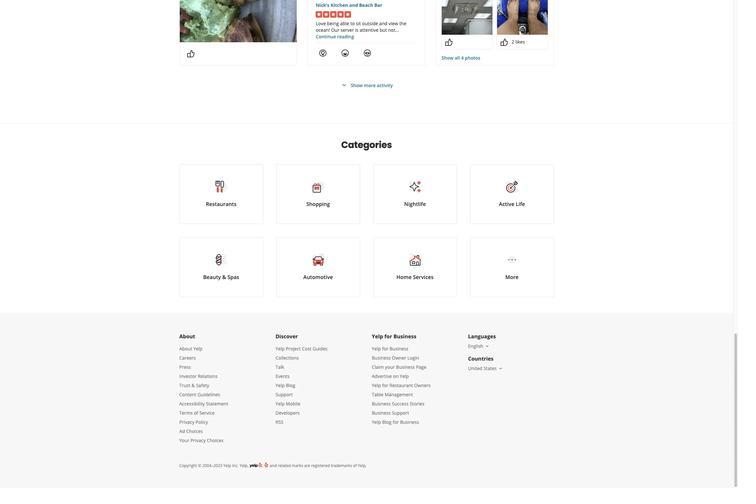 Task type: locate. For each thing, give the bounding box(es) containing it.
life
[[516, 201, 525, 208]]

rss
[[276, 419, 284, 425]]

support inside yelp project cost guides collections talk events yelp blog support yelp mobile developers rss
[[276, 392, 293, 398]]

languages
[[468, 333, 496, 340]]

home
[[397, 274, 412, 281]]

business down stories
[[400, 419, 419, 425]]

1 horizontal spatial choices
[[207, 437, 224, 444]]

24 funny v2 image
[[342, 49, 349, 57]]

your
[[385, 364, 395, 370]]

yelp down support link at the bottom of the page
[[276, 401, 285, 407]]

privacy down ad choices link
[[191, 437, 206, 444]]

claim your business page link
[[372, 364, 427, 370]]

and
[[350, 2, 358, 8], [270, 463, 277, 469]]

yelp up claim
[[372, 346, 381, 352]]

support down "success"
[[392, 410, 409, 416]]

1 vertical spatial show
[[351, 82, 363, 88]]

support inside yelp for business business owner login claim your business page advertise on yelp yelp for restaurant owners table management business success stories business support yelp blog for business
[[392, 410, 409, 416]]

yelp inside about yelp careers press investor relations trust & safety content guidelines accessibility statement terms of service privacy policy ad choices your privacy choices
[[194, 346, 203, 352]]

yelp for restaurant owners link
[[372, 382, 431, 389]]

0 horizontal spatial of
[[194, 410, 198, 416]]

photos
[[465, 55, 481, 61]]

16 chevron down v2 image inside english dropdown button
[[485, 344, 490, 349]]

like feed item image
[[501, 38, 509, 46], [187, 50, 195, 58]]

0 vertical spatial of
[[194, 410, 198, 416]]

&
[[222, 274, 226, 281], [192, 382, 195, 389]]

1 horizontal spatial 16 chevron down v2 image
[[498, 366, 504, 371]]

blog down business support link
[[382, 419, 392, 425]]

open photo lightbox image up likes on the top of the page
[[498, 0, 548, 35]]

beauty & spas link
[[179, 237, 263, 297]]

nick's kitchen and beach bar
[[316, 2, 383, 8]]

& left spas
[[222, 274, 226, 281]]

1 horizontal spatial open photo lightbox image
[[498, 0, 548, 35]]

1 horizontal spatial show
[[442, 55, 454, 61]]

careers link
[[179, 355, 196, 361]]

blog
[[286, 382, 295, 389], [382, 419, 392, 425]]

home services
[[397, 274, 434, 281]]

show right 24 chevron down v2 icon
[[351, 82, 363, 88]]

& inside "category navigation section" navigation
[[222, 274, 226, 281]]

support link
[[276, 392, 293, 398]]

active
[[499, 201, 515, 208]]

relations
[[198, 373, 218, 379]]

1 vertical spatial 16 chevron down v2 image
[[498, 366, 504, 371]]

content
[[179, 392, 197, 398]]

16 chevron down v2 image
[[485, 344, 490, 349], [498, 366, 504, 371]]

are
[[304, 463, 310, 469]]

choices down policy
[[207, 437, 224, 444]]

and right yelp burst icon
[[270, 463, 277, 469]]

content guidelines link
[[179, 392, 220, 398]]

about up careers link
[[179, 346, 192, 352]]

like feed item image
[[445, 38, 453, 46]]

privacy
[[179, 419, 195, 425], [191, 437, 206, 444]]

show left all
[[442, 55, 454, 61]]

united
[[468, 365, 483, 372]]

0 vertical spatial blog
[[286, 382, 295, 389]]

yelp up careers link
[[194, 346, 203, 352]]

yelp for business
[[372, 333, 417, 340]]

1 vertical spatial of
[[353, 463, 357, 469]]

for down the advertise
[[382, 382, 389, 389]]

support
[[276, 392, 293, 398], [392, 410, 409, 416]]

privacy down terms
[[179, 419, 195, 425]]

0 horizontal spatial open photo lightbox image
[[442, 0, 493, 35]]

developers link
[[276, 410, 300, 416]]

support down yelp blog link
[[276, 392, 293, 398]]

yelp blog for business link
[[372, 419, 419, 425]]

0 horizontal spatial like feed item image
[[187, 50, 195, 58]]

16 chevron down v2 image for countries
[[498, 366, 504, 371]]

beauty
[[203, 274, 221, 281]]

16 chevron down v2 image down languages
[[485, 344, 490, 349]]

1 horizontal spatial support
[[392, 410, 409, 416]]

of
[[194, 410, 198, 416], [353, 463, 357, 469]]

about inside about yelp careers press investor relations trust & safety content guidelines accessibility statement terms of service privacy policy ad choices your privacy choices
[[179, 346, 192, 352]]

yelp burst image
[[264, 462, 269, 468]]

24 useful v2 image
[[319, 49, 327, 57]]

services
[[413, 274, 434, 281]]

privacy policy link
[[179, 419, 208, 425]]

press
[[179, 364, 191, 370]]

0 vertical spatial and
[[350, 2, 358, 8]]

1 horizontal spatial blog
[[382, 419, 392, 425]]

automotive
[[304, 274, 333, 281]]

about
[[179, 333, 195, 340], [179, 346, 192, 352]]

2 about from the top
[[179, 346, 192, 352]]

yelp project cost guides link
[[276, 346, 328, 352]]

about for about yelp careers press investor relations trust & safety content guidelines accessibility statement terms of service privacy policy ad choices your privacy choices
[[179, 346, 192, 352]]

business up yelp for business link
[[394, 333, 417, 340]]

about up 'about yelp' link
[[179, 333, 195, 340]]

countries
[[468, 355, 494, 362]]

0 vertical spatial support
[[276, 392, 293, 398]]

0 horizontal spatial show
[[351, 82, 363, 88]]

1 vertical spatial &
[[192, 382, 195, 389]]

& right trust
[[192, 382, 195, 389]]

& inside about yelp careers press investor relations trust & safety content guidelines accessibility statement terms of service privacy policy ad choices your privacy choices
[[192, 382, 195, 389]]

1 vertical spatial privacy
[[191, 437, 206, 444]]

1 about from the top
[[179, 333, 195, 340]]

business down owner
[[396, 364, 415, 370]]

nick's
[[316, 2, 330, 8]]

1 vertical spatial like feed item image
[[187, 50, 195, 58]]

show inside button
[[351, 82, 363, 88]]

cost
[[302, 346, 312, 352]]

yelp project cost guides collections talk events yelp blog support yelp mobile developers rss
[[276, 346, 328, 425]]

0 horizontal spatial 16 chevron down v2 image
[[485, 344, 490, 349]]

restaurant
[[390, 382, 413, 389]]

1 vertical spatial about
[[179, 346, 192, 352]]

show more activity button
[[340, 81, 393, 89]]

0 vertical spatial about
[[179, 333, 195, 340]]

of left yelp.
[[353, 463, 357, 469]]

choices down privacy policy link
[[186, 428, 203, 434]]

active life link
[[470, 164, 554, 224]]

2004–2023
[[203, 463, 222, 469]]

united states
[[468, 365, 497, 372]]

show all 4 photos button
[[442, 55, 481, 61]]

0 horizontal spatial and
[[270, 463, 277, 469]]

of inside about yelp careers press investor relations trust & safety content guidelines accessibility statement terms of service privacy policy ad choices your privacy choices
[[194, 410, 198, 416]]

home services link
[[373, 237, 457, 297]]

show inside dropdown button
[[442, 55, 454, 61]]

your privacy choices link
[[179, 437, 224, 444]]

yelp blog link
[[276, 382, 295, 389]]

table
[[372, 392, 384, 398]]

24 chevron down v2 image
[[340, 81, 348, 89]]

1 open photo lightbox image from the left
[[442, 0, 493, 35]]

registered
[[311, 463, 330, 469]]

nick's kitchen and beach bar link
[[316, 2, 418, 9]]

1 vertical spatial and
[[270, 463, 277, 469]]

1 horizontal spatial and
[[350, 2, 358, 8]]

0 vertical spatial choices
[[186, 428, 203, 434]]

show for show all 4 photos
[[442, 55, 454, 61]]

copyright
[[179, 463, 197, 469]]

1 horizontal spatial like feed item image
[[501, 38, 509, 46]]

kitchen
[[331, 2, 348, 8]]

1 horizontal spatial of
[[353, 463, 357, 469]]

reading
[[337, 33, 354, 40]]

0 vertical spatial 16 chevron down v2 image
[[485, 344, 490, 349]]

2 open photo lightbox image from the left
[[498, 0, 548, 35]]

1 vertical spatial support
[[392, 410, 409, 416]]

choices
[[186, 428, 203, 434], [207, 437, 224, 444]]

show
[[442, 55, 454, 61], [351, 82, 363, 88]]

0 horizontal spatial &
[[192, 382, 195, 389]]

0 vertical spatial &
[[222, 274, 226, 281]]

©
[[198, 463, 201, 469]]

blog up support link at the bottom of the page
[[286, 382, 295, 389]]

about yelp careers press investor relations trust & safety content guidelines accessibility statement terms of service privacy policy ad choices your privacy choices
[[179, 346, 228, 444]]

mobile
[[286, 401, 301, 407]]

restaurants link
[[179, 164, 263, 224]]

your
[[179, 437, 189, 444]]

5 star rating image
[[316, 11, 351, 18]]

business owner login link
[[372, 355, 419, 361]]

0 horizontal spatial blog
[[286, 382, 295, 389]]

talk link
[[276, 364, 284, 370]]

success
[[392, 401, 409, 407]]

0 vertical spatial show
[[442, 55, 454, 61]]

0 horizontal spatial support
[[276, 392, 293, 398]]

open photo lightbox image
[[442, 0, 493, 35], [498, 0, 548, 35]]

guides
[[313, 346, 328, 352]]

of up privacy policy link
[[194, 410, 198, 416]]

more
[[364, 82, 376, 88]]

16 chevron down v2 image inside united states popup button
[[498, 366, 504, 371]]

16 chevron down v2 image right 'states'
[[498, 366, 504, 371]]

0 vertical spatial privacy
[[179, 419, 195, 425]]

and left beach
[[350, 2, 358, 8]]

1 horizontal spatial &
[[222, 274, 226, 281]]

1 vertical spatial blog
[[382, 419, 392, 425]]

open photo lightbox image up like feed item icon on the right of page
[[442, 0, 493, 35]]

trust & safety link
[[179, 382, 209, 389]]

nightlife
[[404, 201, 426, 208]]

16 chevron down v2 image for languages
[[485, 344, 490, 349]]



Task type: vqa. For each thing, say whether or not it's contained in the screenshot.
right Blog
yes



Task type: describe. For each thing, give the bounding box(es) containing it.
ad choices link
[[179, 428, 203, 434]]

table management link
[[372, 392, 413, 398]]

yelp,
[[240, 463, 249, 469]]

policy
[[196, 419, 208, 425]]

careers
[[179, 355, 196, 361]]

ad
[[179, 428, 185, 434]]

on
[[393, 373, 399, 379]]

yelp down events "link" on the left of page
[[276, 382, 285, 389]]

rss link
[[276, 419, 284, 425]]

likes
[[516, 39, 525, 45]]

claim
[[372, 364, 384, 370]]

safety
[[196, 382, 209, 389]]

shopping
[[307, 201, 330, 208]]

yelp left inc.
[[223, 463, 231, 469]]

yelp down business support link
[[372, 419, 381, 425]]

yelp right on
[[400, 373, 409, 379]]

0 vertical spatial like feed item image
[[501, 38, 509, 46]]

show for show more activity
[[351, 82, 363, 88]]

category navigation section navigation
[[173, 124, 561, 313]]

beach
[[359, 2, 373, 8]]

inc.
[[232, 463, 239, 469]]

collections link
[[276, 355, 299, 361]]

accessibility statement link
[[179, 401, 228, 407]]

categories
[[341, 139, 392, 151]]

related
[[278, 463, 291, 469]]

guidelines
[[198, 392, 220, 398]]

automotive link
[[276, 237, 360, 297]]

copyright © 2004–2023 yelp inc. yelp,
[[179, 463, 249, 469]]

nightlife link
[[373, 164, 457, 224]]

2
[[512, 39, 515, 45]]

bar
[[375, 2, 383, 8]]

investor
[[179, 373, 197, 379]]

about yelp link
[[179, 346, 203, 352]]

explore recent activity section section
[[174, 0, 560, 123]]

blog inside yelp project cost guides collections talk events yelp blog support yelp mobile developers rss
[[286, 382, 295, 389]]

24 cool v2 image
[[364, 49, 372, 57]]

activity
[[377, 82, 393, 88]]

united states button
[[468, 365, 504, 372]]

business up claim
[[372, 355, 391, 361]]

continue reading button
[[316, 33, 354, 40]]

terms of service link
[[179, 410, 215, 416]]

states
[[484, 365, 497, 372]]

collections
[[276, 355, 299, 361]]

terms
[[179, 410, 193, 416]]

press link
[[179, 364, 191, 370]]

service
[[200, 410, 215, 416]]

events
[[276, 373, 290, 379]]

yelp.
[[358, 463, 367, 469]]

events link
[[276, 373, 290, 379]]

show all 4 photos
[[442, 55, 481, 61]]

owner
[[392, 355, 407, 361]]

yelp up collections
[[276, 346, 285, 352]]

1 vertical spatial choices
[[207, 437, 224, 444]]

statement
[[206, 401, 228, 407]]

business up owner
[[390, 346, 409, 352]]

english
[[468, 343, 484, 349]]

english button
[[468, 343, 490, 349]]

trust
[[179, 382, 190, 389]]

0 horizontal spatial choices
[[186, 428, 203, 434]]

business up yelp blog for business "link"
[[372, 410, 391, 416]]

shopping link
[[276, 164, 360, 224]]

business success stories link
[[372, 401, 425, 407]]

business down table
[[372, 401, 391, 407]]

continue reading
[[316, 33, 354, 40]]

about for about
[[179, 333, 195, 340]]

beauty & spas
[[203, 274, 239, 281]]

restaurants
[[206, 201, 237, 208]]

all
[[455, 55, 460, 61]]

more
[[506, 274, 519, 281]]

developers
[[276, 410, 300, 416]]

blog inside yelp for business business owner login claim your business page advertise on yelp yelp for restaurant owners table management business success stories business support yelp blog for business
[[382, 419, 392, 425]]

yelp logo image
[[250, 462, 262, 469]]

open photo lightbox image for like feed item icon on the right of page
[[442, 0, 493, 35]]

more link
[[470, 237, 554, 297]]

for down business support link
[[393, 419, 399, 425]]

advertise
[[372, 373, 392, 379]]

advertise on yelp link
[[372, 373, 409, 379]]

for up business owner login "link"
[[382, 346, 389, 352]]

yelp for business link
[[372, 346, 409, 352]]

show more activity
[[351, 82, 393, 88]]

for up yelp for business link
[[385, 333, 392, 340]]

and inside the explore recent activity section section
[[350, 2, 358, 8]]

project
[[286, 346, 301, 352]]

talk
[[276, 364, 284, 370]]

yelp for business business owner login claim your business page advertise on yelp yelp for restaurant owners table management business success stories business support yelp blog for business
[[372, 346, 431, 425]]

owners
[[414, 382, 431, 389]]

management
[[385, 392, 413, 398]]

yelp up yelp for business link
[[372, 333, 383, 340]]

business support link
[[372, 410, 409, 416]]

yelp mobile link
[[276, 401, 301, 407]]

trademarks
[[331, 463, 352, 469]]

yelp up table
[[372, 382, 381, 389]]

open photo lightbox image for the top like feed item image
[[498, 0, 548, 35]]

login
[[408, 355, 419, 361]]

active life
[[499, 201, 525, 208]]

investor relations link
[[179, 373, 218, 379]]

2 likes
[[512, 39, 525, 45]]



